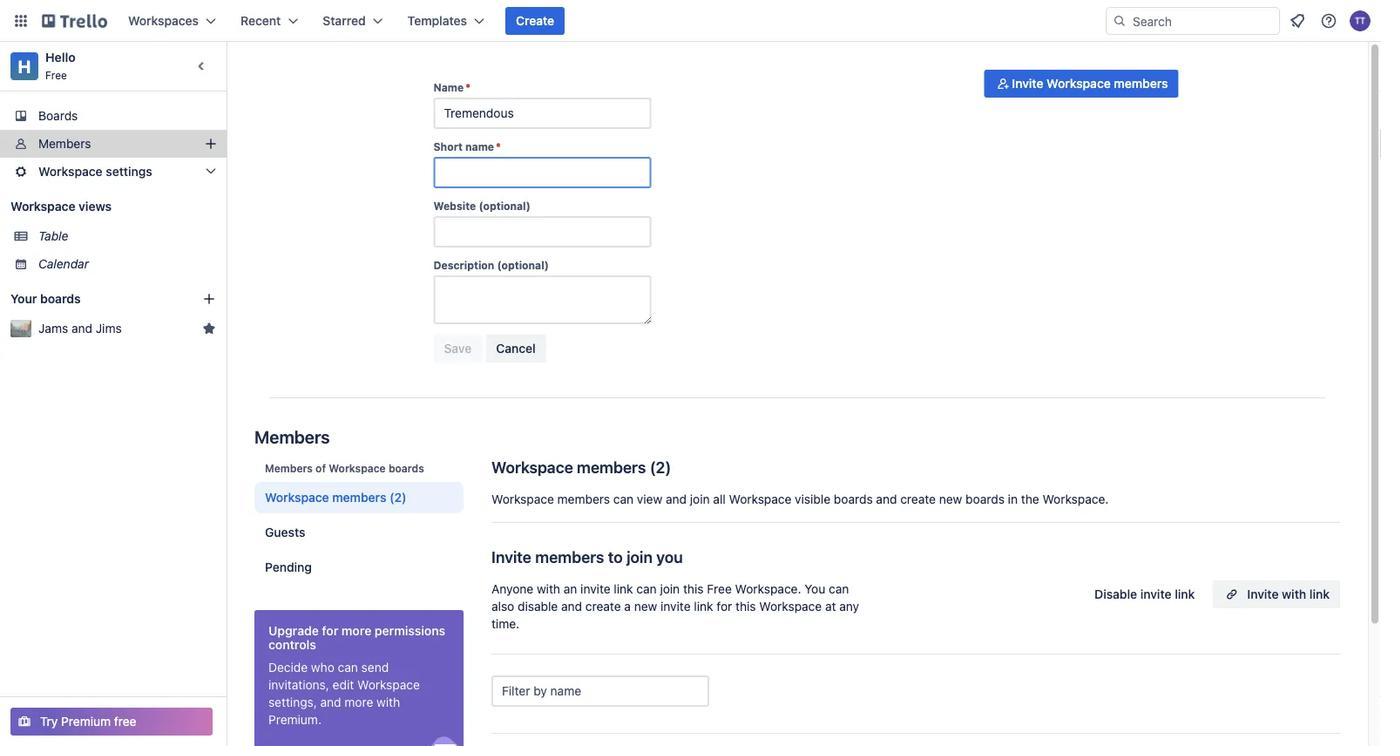 Task type: describe. For each thing, give the bounding box(es) containing it.
invite for invite with link
[[1248, 587, 1279, 602]]

(optional) for description (optional)
[[497, 259, 549, 271]]

upgrade for more permissions controls decide who can send invitations, edit workspace settings, and more with premium.
[[269, 624, 446, 727]]

who
[[311, 660, 335, 675]]

and inside upgrade for more permissions controls decide who can send invitations, edit workspace settings, and more with premium.
[[320, 695, 341, 710]]

0 vertical spatial this
[[684, 582, 704, 596]]

1 horizontal spatial new
[[940, 492, 963, 507]]

jams and jims
[[38, 321, 122, 336]]

anyone with an invite link can join this free workspace. you can also disable and create a new invite link for this workspace at any time.
[[492, 582, 860, 631]]

link inside disable invite link button
[[1176, 587, 1196, 602]]

workspace members can view and join all workspace visible boards and create new boards in the workspace.
[[492, 492, 1109, 507]]

workspaces
[[128, 14, 199, 28]]

0 vertical spatial more
[[342, 624, 372, 638]]

cancel button
[[486, 335, 546, 363]]

hello
[[45, 50, 76, 65]]

hello free
[[45, 50, 76, 81]]

settings,
[[269, 695, 317, 710]]

invite with link button
[[1213, 581, 1341, 609]]

premium.
[[269, 713, 322, 727]]

in
[[1009, 492, 1018, 507]]

the
[[1022, 492, 1040, 507]]

can up at
[[829, 582, 850, 596]]

settings
[[106, 164, 152, 179]]

try
[[40, 715, 58, 729]]

invite for invite members to join you
[[492, 548, 532, 566]]

visible
[[795, 492, 831, 507]]

views
[[79, 199, 112, 214]]

calendar
[[38, 257, 89, 271]]

organizationdetailform element
[[434, 80, 652, 370]]

starred button
[[312, 7, 394, 35]]

description (optional)
[[434, 259, 549, 271]]

time.
[[492, 617, 520, 631]]

invite workspace members
[[1013, 76, 1169, 91]]

website
[[434, 200, 476, 212]]

2
[[656, 458, 666, 476]]

hello link
[[45, 50, 76, 65]]

short
[[434, 140, 463, 153]]

workspace settings
[[38, 164, 152, 179]]

try premium free button
[[10, 708, 213, 736]]

invite with link
[[1248, 587, 1331, 602]]

save
[[444, 341, 472, 356]]

terry turtle (terryturtle) image
[[1351, 10, 1372, 31]]

and left jims
[[71, 321, 92, 336]]

jims
[[96, 321, 122, 336]]

name *
[[434, 81, 471, 93]]

jams
[[38, 321, 68, 336]]

of
[[316, 462, 326, 474]]

at
[[826, 599, 837, 614]]

add board image
[[202, 292, 216, 306]]

you
[[657, 548, 683, 566]]

workspace inside dropdown button
[[38, 164, 103, 179]]

0 notifications image
[[1288, 10, 1309, 31]]

a
[[625, 599, 631, 614]]

0 horizontal spatial join
[[627, 548, 653, 566]]

create
[[516, 14, 555, 28]]

you
[[805, 582, 826, 596]]

create button
[[506, 7, 565, 35]]

permissions
[[375, 624, 446, 638]]

disable invite link button
[[1085, 581, 1206, 609]]

workspace inside button
[[1047, 76, 1111, 91]]

0 vertical spatial *
[[466, 81, 471, 93]]

invite members to join you
[[492, 548, 683, 566]]

h
[[18, 56, 31, 76]]

workspace settings button
[[0, 158, 227, 186]]

disable
[[1095, 587, 1138, 602]]

( 2 )
[[650, 458, 672, 476]]

for inside upgrade for more permissions controls decide who can send invitations, edit workspace settings, and more with premium.
[[322, 624, 339, 638]]

0 vertical spatial join
[[690, 492, 710, 507]]

your boards
[[10, 292, 81, 306]]

workspace views
[[10, 199, 112, 214]]

guests link
[[255, 517, 464, 548]]

members inside button
[[1115, 76, 1169, 91]]

open information menu image
[[1321, 12, 1338, 30]]

boards up (2) on the left bottom of the page
[[389, 462, 424, 474]]

pending link
[[255, 552, 464, 583]]

boards right visible
[[834, 492, 873, 507]]

(
[[650, 458, 656, 476]]

back to home image
[[42, 7, 107, 35]]

templates button
[[397, 7, 495, 35]]

recent button
[[230, 7, 309, 35]]

(2)
[[390, 490, 407, 505]]

primary element
[[0, 0, 1382, 42]]

try premium free
[[40, 715, 136, 729]]

controls
[[269, 638, 316, 652]]

1 vertical spatial workspace members
[[265, 490, 387, 505]]

Search field
[[1127, 8, 1280, 34]]

all
[[714, 492, 726, 507]]

workspaces button
[[118, 7, 227, 35]]

description
[[434, 259, 495, 271]]

invite inside button
[[1141, 587, 1172, 602]]

starred
[[323, 14, 366, 28]]

free
[[114, 715, 136, 729]]

link inside invite with link button
[[1310, 587, 1331, 602]]

free inside hello free
[[45, 69, 67, 81]]

your boards with 1 items element
[[10, 289, 176, 310]]

any
[[840, 599, 860, 614]]



Task type: vqa. For each thing, say whether or not it's contained in the screenshot.
THE 'SM' ICON
yes



Task type: locate. For each thing, give the bounding box(es) containing it.
1 vertical spatial *
[[496, 140, 501, 153]]

invitations,
[[269, 678, 329, 692]]

1 horizontal spatial workspace.
[[1043, 492, 1109, 507]]

jams and jims link
[[38, 320, 195, 337]]

an
[[564, 582, 578, 596]]

members down boards
[[38, 136, 91, 151]]

more down edit
[[345, 695, 374, 710]]

workspace inside anyone with an invite link can join this free workspace. you can also disable and create a new invite link for this workspace at any time.
[[760, 599, 822, 614]]

edit
[[333, 678, 354, 692]]

1 vertical spatial free
[[707, 582, 732, 596]]

new inside anyone with an invite link can join this free workspace. you can also disable and create a new invite link for this workspace at any time.
[[635, 599, 658, 614]]

disable
[[518, 599, 558, 614]]

(optional) for website (optional)
[[479, 200, 531, 212]]

with for anyone
[[537, 582, 561, 596]]

1 vertical spatial join
[[627, 548, 653, 566]]

table link
[[38, 228, 216, 245]]

1 vertical spatial create
[[586, 599, 621, 614]]

view
[[637, 492, 663, 507]]

0 vertical spatial workspace members
[[492, 458, 646, 476]]

members down members of workspace boards
[[332, 490, 387, 505]]

join right to
[[627, 548, 653, 566]]

templates
[[408, 14, 467, 28]]

search image
[[1113, 14, 1127, 28]]

1 horizontal spatial join
[[660, 582, 680, 596]]

sm image
[[995, 75, 1013, 92]]

create
[[901, 492, 936, 507], [586, 599, 621, 614]]

members left of
[[265, 462, 313, 474]]

members up of
[[255, 426, 330, 447]]

1 vertical spatial workspace.
[[736, 582, 802, 596]]

2 horizontal spatial join
[[690, 492, 710, 507]]

0 vertical spatial members
[[38, 136, 91, 151]]

members up an
[[536, 548, 605, 566]]

guests
[[265, 525, 306, 540]]

1 horizontal spatial this
[[736, 599, 756, 614]]

name
[[434, 81, 464, 93]]

invite right disable
[[1141, 587, 1172, 602]]

1 vertical spatial this
[[736, 599, 756, 614]]

for inside anyone with an invite link can join this free workspace. you can also disable and create a new invite link for this workspace at any time.
[[717, 599, 733, 614]]

1 vertical spatial new
[[635, 599, 658, 614]]

invite right "a"
[[661, 599, 691, 614]]

workspace inside upgrade for more permissions controls decide who can send invitations, edit workspace settings, and more with premium.
[[357, 678, 420, 692]]

join left all
[[690, 492, 710, 507]]

0 horizontal spatial this
[[684, 582, 704, 596]]

workspace members
[[492, 458, 646, 476], [265, 490, 387, 505]]

2 vertical spatial members
[[265, 462, 313, 474]]

can inside upgrade for more permissions controls decide who can send invitations, edit workspace settings, and more with premium.
[[338, 660, 358, 675]]

members left (
[[577, 458, 646, 476]]

anyone
[[492, 582, 534, 596]]

invite right an
[[581, 582, 611, 596]]

new right "a"
[[635, 599, 658, 614]]

free
[[45, 69, 67, 81], [707, 582, 732, 596]]

to
[[608, 548, 623, 566]]

send
[[362, 660, 389, 675]]

1 horizontal spatial free
[[707, 582, 732, 596]]

1 vertical spatial invite
[[492, 548, 532, 566]]

create inside anyone with an invite link can join this free workspace. you can also disable and create a new invite link for this workspace at any time.
[[586, 599, 621, 614]]

1 horizontal spatial create
[[901, 492, 936, 507]]

pending
[[265, 560, 312, 575]]

members up invite members to join you
[[558, 492, 610, 507]]

0 vertical spatial new
[[940, 492, 963, 507]]

can left 'view'
[[614, 492, 634, 507]]

(optional) right description at the top left of the page
[[497, 259, 549, 271]]

workspace. left you
[[736, 582, 802, 596]]

1 horizontal spatial for
[[717, 599, 733, 614]]

join inside anyone with an invite link can join this free workspace. you can also disable and create a new invite link for this workspace at any time.
[[660, 582, 680, 596]]

1 vertical spatial (optional)
[[497, 259, 549, 271]]

website (optional)
[[434, 200, 531, 212]]

invite
[[1013, 76, 1044, 91], [492, 548, 532, 566], [1248, 587, 1279, 602]]

0 horizontal spatial for
[[322, 624, 339, 638]]

1 vertical spatial for
[[322, 624, 339, 638]]

and
[[71, 321, 92, 336], [666, 492, 687, 507], [877, 492, 898, 507], [562, 599, 582, 614], [320, 695, 341, 710]]

members of workspace boards
[[265, 462, 424, 474]]

2 vertical spatial invite
[[1248, 587, 1279, 602]]

1 horizontal spatial invite
[[661, 599, 691, 614]]

premium
[[61, 715, 111, 729]]

join down you
[[660, 582, 680, 596]]

boards link
[[0, 102, 227, 130]]

2 horizontal spatial with
[[1283, 587, 1307, 602]]

new left in
[[940, 492, 963, 507]]

0 horizontal spatial invite
[[492, 548, 532, 566]]

workspace. right the
[[1043, 492, 1109, 507]]

also
[[492, 599, 515, 614]]

None text field
[[434, 98, 652, 129], [434, 216, 652, 248], [434, 98, 652, 129], [434, 216, 652, 248]]

and inside anyone with an invite link can join this free workspace. you can also disable and create a new invite link for this workspace at any time.
[[562, 599, 582, 614]]

workspace
[[1047, 76, 1111, 91], [38, 164, 103, 179], [10, 199, 75, 214], [492, 458, 574, 476], [329, 462, 386, 474], [265, 490, 329, 505], [492, 492, 554, 507], [729, 492, 792, 507], [760, 599, 822, 614], [357, 678, 420, 692]]

workspace members left (
[[492, 458, 646, 476]]

boards
[[40, 292, 81, 306], [389, 462, 424, 474], [834, 492, 873, 507], [966, 492, 1005, 507]]

and right visible
[[877, 492, 898, 507]]

invite for invite workspace members
[[1013, 76, 1044, 91]]

2 horizontal spatial invite
[[1141, 587, 1172, 602]]

table
[[38, 229, 68, 243]]

1 horizontal spatial *
[[496, 140, 501, 153]]

Filter by name text field
[[492, 676, 710, 707]]

workspace navigation collapse icon image
[[190, 54, 214, 78]]

0 horizontal spatial *
[[466, 81, 471, 93]]

0 horizontal spatial free
[[45, 69, 67, 81]]

your
[[10, 292, 37, 306]]

and down an
[[562, 599, 582, 614]]

with inside upgrade for more permissions controls decide who can send invitations, edit workspace settings, and more with premium.
[[377, 695, 400, 710]]

can
[[614, 492, 634, 507], [637, 582, 657, 596], [829, 582, 850, 596], [338, 660, 358, 675]]

1 horizontal spatial invite
[[1013, 76, 1044, 91]]

0 vertical spatial (optional)
[[479, 200, 531, 212]]

with
[[537, 582, 561, 596], [1283, 587, 1307, 602], [377, 695, 400, 710]]

can up edit
[[338, 660, 358, 675]]

None text field
[[434, 157, 652, 188], [434, 276, 652, 324], [434, 157, 652, 188], [434, 276, 652, 324]]

calendar link
[[38, 255, 216, 273]]

more
[[342, 624, 372, 638], [345, 695, 374, 710]]

cancel
[[496, 341, 536, 356]]

0 vertical spatial free
[[45, 69, 67, 81]]

disable invite link
[[1095, 587, 1196, 602]]

join
[[690, 492, 710, 507], [627, 548, 653, 566], [660, 582, 680, 596]]

h link
[[10, 52, 38, 80]]

boards left in
[[966, 492, 1005, 507]]

upgrade
[[269, 624, 319, 638]]

2 horizontal spatial invite
[[1248, 587, 1279, 602]]

0 vertical spatial invite
[[1013, 76, 1044, 91]]

0 horizontal spatial invite
[[581, 582, 611, 596]]

boards
[[38, 109, 78, 123]]

workspace.
[[1043, 492, 1109, 507], [736, 582, 802, 596]]

free inside anyone with an invite link can join this free workspace. you can also disable and create a new invite link for this workspace at any time.
[[707, 582, 732, 596]]

1 horizontal spatial workspace members
[[492, 458, 646, 476]]

name
[[466, 140, 494, 153]]

0 horizontal spatial create
[[586, 599, 621, 614]]

and right 'view'
[[666, 492, 687, 507]]

(optional) right the website
[[479, 200, 531, 212]]

workspace members down of
[[265, 490, 387, 505]]

decide
[[269, 660, 308, 675]]

invite workspace members button
[[985, 70, 1179, 98]]

with inside invite with link button
[[1283, 587, 1307, 602]]

0 horizontal spatial workspace members
[[265, 490, 387, 505]]

0 vertical spatial for
[[717, 599, 733, 614]]

this
[[684, 582, 704, 596], [736, 599, 756, 614]]

1 horizontal spatial with
[[537, 582, 561, 596]]

starred icon image
[[202, 322, 216, 336]]

recent
[[241, 14, 281, 28]]

members down search icon
[[1115, 76, 1169, 91]]

*
[[466, 81, 471, 93], [496, 140, 501, 153]]

0 vertical spatial create
[[901, 492, 936, 507]]

more up send
[[342, 624, 372, 638]]

2 vertical spatial join
[[660, 582, 680, 596]]

0 vertical spatial workspace.
[[1043, 492, 1109, 507]]

save button
[[434, 335, 482, 363]]

0 horizontal spatial new
[[635, 599, 658, 614]]

short name *
[[434, 140, 501, 153]]

0 horizontal spatial workspace.
[[736, 582, 802, 596]]

with inside anyone with an invite link can join this free workspace. you can also disable and create a new invite link for this workspace at any time.
[[537, 582, 561, 596]]

1 vertical spatial more
[[345, 695, 374, 710]]

1 vertical spatial members
[[255, 426, 330, 447]]

and down edit
[[320, 695, 341, 710]]

boards up jams
[[40, 292, 81, 306]]

0 horizontal spatial with
[[377, 695, 400, 710]]

link
[[614, 582, 634, 596], [1176, 587, 1196, 602], [1310, 587, 1331, 602], [694, 599, 714, 614]]

can down you
[[637, 582, 657, 596]]

with for invite
[[1283, 587, 1307, 602]]

)
[[666, 458, 672, 476]]

members link
[[0, 130, 227, 158]]

workspace. inside anyone with an invite link can join this free workspace. you can also disable and create a new invite link for this workspace at any time.
[[736, 582, 802, 596]]

(optional)
[[479, 200, 531, 212], [497, 259, 549, 271]]



